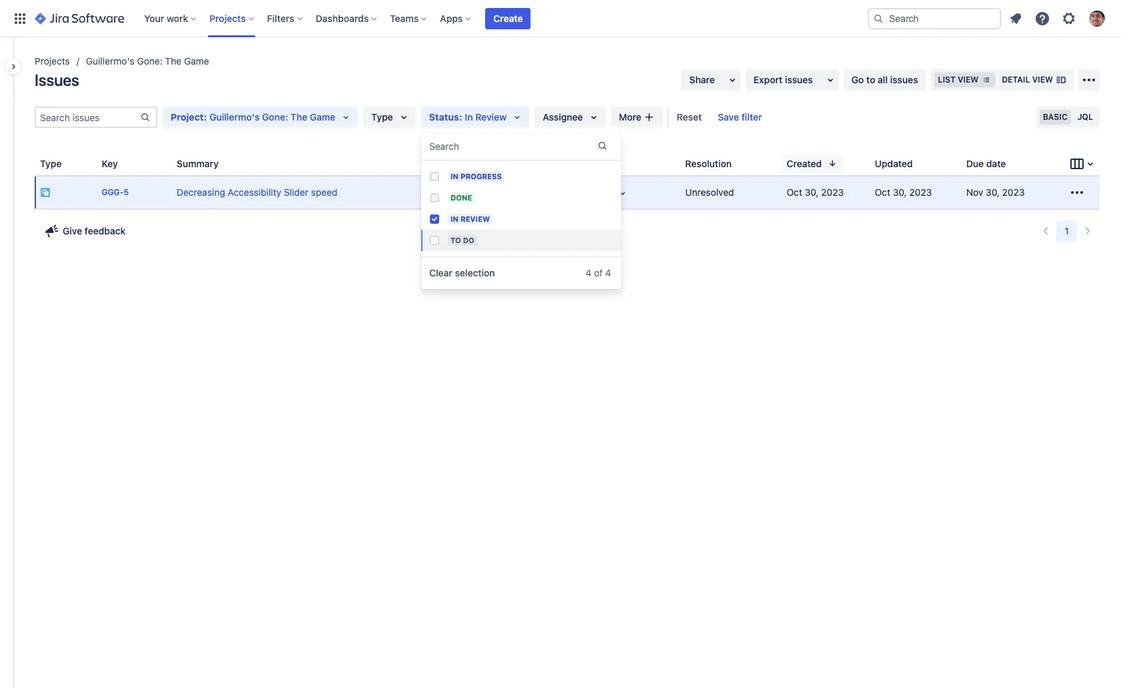Task type: describe. For each thing, give the bounding box(es) containing it.
to
[[451, 236, 461, 245]]

nov 30, 2023
[[967, 187, 1025, 198]]

updated
[[875, 158, 913, 169]]

share button
[[682, 69, 740, 91]]

save filter button
[[710, 107, 770, 128]]

more button
[[611, 107, 663, 128]]

projects for "projects" dropdown button
[[209, 12, 246, 24]]

in for progress
[[451, 172, 459, 181]]

your work
[[144, 12, 188, 24]]

in for review
[[451, 215, 459, 223]]

row containing decreasing accessibility slider speed
[[35, 177, 1100, 209]]

give feedback button
[[36, 221, 134, 242]]

issues
[[35, 71, 79, 89]]

projects for projects link
[[35, 55, 70, 67]]

2 oct from the left
[[875, 187, 891, 198]]

drag column image for resolution
[[680, 156, 696, 172]]

in progress
[[451, 172, 502, 181]]

drag column image for updated
[[870, 156, 886, 172]]

drag column image for created
[[782, 156, 798, 172]]

do
[[463, 236, 474, 245]]

sub task image
[[40, 187, 51, 198]]

5
[[124, 188, 129, 198]]

2 30, from the left
[[893, 187, 907, 198]]

board icon image
[[1069, 156, 1085, 172]]

1-1 of 1
[[538, 226, 570, 237]]

type inside button
[[40, 158, 62, 169]]

p button
[[525, 154, 557, 173]]

2 2023 from the left
[[910, 187, 932, 198]]

search
[[429, 141, 459, 152]]

1 vertical spatial of
[[594, 267, 603, 279]]

sidebar navigation image
[[0, 53, 29, 80]]

banner containing your work
[[0, 0, 1121, 37]]

export issues button
[[746, 69, 838, 91]]

assignee
[[543, 111, 583, 123]]

go to all issues link
[[844, 69, 926, 91]]

clear selection
[[429, 267, 495, 279]]

sorted in descending order image
[[827, 158, 838, 169]]

status for status
[[576, 158, 605, 169]]

export
[[754, 74, 783, 85]]

drag column image for summary
[[171, 156, 187, 172]]

progress
[[461, 172, 502, 181]]

list
[[938, 75, 956, 85]]

key button
[[96, 154, 139, 173]]

feedback
[[85, 225, 126, 237]]

type button
[[35, 154, 83, 173]]

assignee button
[[535, 107, 606, 128]]

refresh image
[[578, 227, 589, 237]]

3 30, from the left
[[986, 187, 1000, 198]]

1 button
[[1057, 221, 1077, 242]]

apps
[[440, 12, 463, 24]]

due date
[[967, 158, 1006, 169]]

more
[[619, 111, 642, 123]]

4 of 4
[[586, 267, 611, 279]]

decreasing accessibility slider speed
[[177, 187, 338, 198]]

share
[[690, 74, 715, 85]]

done
[[451, 193, 472, 202]]

decreasing
[[177, 187, 225, 198]]

3 2023 from the left
[[1002, 187, 1025, 198]]

1 oct from the left
[[787, 187, 802, 198]]

1 inside button
[[1065, 225, 1069, 237]]

teams button
[[386, 8, 432, 29]]

projects link
[[35, 53, 70, 69]]

view for detail view
[[1032, 75, 1053, 85]]

settings image
[[1061, 10, 1077, 26]]

1 horizontal spatial game
[[310, 111, 335, 123]]

dashboards button
[[312, 8, 382, 29]]

give feedback
[[63, 225, 126, 237]]

all
[[878, 74, 888, 85]]

key
[[102, 158, 118, 169]]

Search field
[[868, 8, 1001, 29]]

accessibility
[[228, 187, 281, 198]]

apps button
[[436, 8, 476, 29]]

2 oct 30, 2023 from the left
[[875, 187, 932, 198]]

guillermo's gone: the game
[[86, 55, 209, 67]]

created
[[787, 158, 822, 169]]

created button
[[782, 154, 843, 173]]

due date button
[[961, 154, 1028, 173]]

2 4 from the left
[[605, 267, 611, 279]]

reset
[[677, 111, 702, 123]]

0 horizontal spatial gone:
[[137, 55, 163, 67]]

ggg-5 link
[[102, 188, 129, 198]]

summary button
[[171, 154, 240, 173]]

project : guillermo's gone: the game
[[171, 111, 335, 123]]

search image
[[873, 13, 884, 24]]

to
[[867, 74, 875, 85]]

filters button
[[263, 8, 308, 29]]

resolution
[[685, 158, 732, 169]]

1 2023 from the left
[[821, 187, 844, 198]]

list view
[[938, 75, 979, 85]]

due
[[967, 158, 984, 169]]

status : in review
[[429, 111, 507, 123]]

2 issues from the left
[[890, 74, 918, 85]]

primary element
[[8, 0, 868, 37]]

0 horizontal spatial 1
[[547, 226, 551, 237]]

filter
[[742, 111, 762, 123]]

in review - change status image
[[618, 189, 627, 197]]

the inside guillermo's gone: the game link
[[165, 55, 182, 67]]

your work button
[[140, 8, 201, 29]]

drag column image for key
[[96, 156, 112, 172]]

issues inside button
[[785, 74, 813, 85]]



Task type: vqa. For each thing, say whether or not it's contained in the screenshot.
Options within the Description There Are A Few Issues Plaguing Some Of The Value Sliders In The Accessibility Options Menu. When Being Shifted By A User The Sliders Increase/Decrease By 5 Units Making The Slider Too Imprecise To Select A Value. This Sort Of Issue Gate Keeps Users From Being Able To Shift The Product To Their Standards.
no



Task type: locate. For each thing, give the bounding box(es) containing it.
1 horizontal spatial the
[[291, 111, 307, 123]]

: up search
[[459, 111, 462, 123]]

drag column image up decreasing
[[171, 156, 187, 172]]

ggg-5
[[102, 188, 129, 198]]

1 oct 30, 2023 from the left
[[787, 187, 844, 198]]

reset button
[[669, 107, 710, 128]]

1 horizontal spatial view
[[1032, 75, 1053, 85]]

0 horizontal spatial issues
[[785, 74, 813, 85]]

open share dialog image
[[724, 72, 740, 88]]

status inside button
[[576, 158, 605, 169]]

gone:
[[137, 55, 163, 67], [262, 111, 288, 123]]

1 4 from the left
[[586, 267, 592, 279]]

0 horizontal spatial view
[[958, 75, 979, 85]]

drag column image inside the due date button
[[961, 156, 977, 172]]

1 vertical spatial type
[[40, 158, 62, 169]]

status for status : in review
[[429, 111, 459, 123]]

projects up issues
[[35, 55, 70, 67]]

1 horizontal spatial oct 30, 2023
[[875, 187, 932, 198]]

review up the do at the left of the page
[[461, 215, 490, 223]]

1 horizontal spatial gone:
[[262, 111, 288, 123]]

2 vertical spatial in
[[451, 215, 459, 223]]

drag column image up sub task image
[[35, 156, 51, 172]]

summary
[[177, 158, 219, 169]]

0 vertical spatial game
[[184, 55, 209, 67]]

appswitcher icon image
[[12, 10, 28, 26]]

1 horizontal spatial 4
[[605, 267, 611, 279]]

1 drag column image from the left
[[171, 156, 187, 172]]

drag column image inside resolution button
[[680, 156, 696, 172]]

0 horizontal spatial drag column image
[[171, 156, 187, 172]]

type button
[[363, 107, 416, 128]]

create
[[494, 12, 523, 24]]

view right list
[[958, 75, 979, 85]]

drag column image inside summary button
[[171, 156, 187, 172]]

2 : from the left
[[459, 111, 462, 123]]

project
[[171, 111, 204, 123]]

to do
[[451, 236, 474, 245]]

chevron down icon image
[[1083, 156, 1099, 172]]

view for list view
[[958, 75, 979, 85]]

1 horizontal spatial issues
[[890, 74, 918, 85]]

create button
[[486, 8, 531, 29]]

0 horizontal spatial guillermo's
[[86, 55, 134, 67]]

addicon image
[[644, 112, 655, 123]]

0 horizontal spatial oct 30, 2023
[[787, 187, 844, 198]]

issues element
[[35, 152, 1100, 209]]

0 vertical spatial in
[[465, 111, 473, 123]]

oct down created
[[787, 187, 802, 198]]

1 view from the left
[[958, 75, 979, 85]]

issue operations menu image
[[1069, 185, 1085, 201]]

2023 down updated button
[[910, 187, 932, 198]]

0 horizontal spatial the
[[165, 55, 182, 67]]

teams
[[390, 12, 419, 24]]

speed
[[311, 187, 338, 198]]

0 horizontal spatial :
[[204, 111, 207, 123]]

oct 30, 2023
[[787, 187, 844, 198], [875, 187, 932, 198]]

0 horizontal spatial game
[[184, 55, 209, 67]]

1 : from the left
[[204, 111, 207, 123]]

issues right all
[[890, 74, 918, 85]]

guillermo's
[[86, 55, 134, 67], [209, 111, 260, 123]]

1-
[[538, 226, 547, 237]]

2 drag column image from the left
[[680, 156, 696, 172]]

1 horizontal spatial guillermo's
[[209, 111, 260, 123]]

review
[[475, 111, 507, 123], [461, 215, 490, 223]]

projects
[[209, 12, 246, 24], [35, 55, 70, 67]]

2023
[[821, 187, 844, 198], [910, 187, 932, 198], [1002, 187, 1025, 198]]

status right p button
[[576, 158, 605, 169]]

drag column image right sorted in descending order image
[[870, 156, 886, 172]]

30, down "created" button
[[805, 187, 819, 198]]

clear selection button
[[421, 263, 503, 284]]

type
[[371, 111, 393, 123], [40, 158, 62, 169]]

game
[[184, 55, 209, 67], [310, 111, 335, 123]]

drag column image inside updated button
[[870, 156, 886, 172]]

oct 30, 2023 down updated button
[[875, 187, 932, 198]]

p
[[530, 158, 536, 169]]

1 vertical spatial in
[[451, 172, 459, 181]]

3 drag column image from the left
[[961, 156, 977, 172]]

1 horizontal spatial drag column image
[[680, 156, 696, 172]]

0 vertical spatial status
[[429, 111, 459, 123]]

0 vertical spatial guillermo's
[[86, 55, 134, 67]]

30, down updated button
[[893, 187, 907, 198]]

jira software image
[[35, 10, 124, 26], [35, 10, 124, 26]]

0 horizontal spatial 4
[[586, 267, 592, 279]]

go to all issues
[[852, 74, 918, 85]]

: for project
[[204, 111, 207, 123]]

1 vertical spatial gone:
[[262, 111, 288, 123]]

2 horizontal spatial 30,
[[986, 187, 1000, 198]]

selection
[[455, 267, 495, 279]]

nov
[[967, 187, 984, 198]]

drag column image
[[35, 156, 51, 172], [96, 156, 112, 172], [782, 156, 798, 172], [870, 156, 886, 172]]

your profile and settings image
[[1089, 10, 1105, 26]]

1 horizontal spatial oct
[[875, 187, 891, 198]]

notifications image
[[1008, 10, 1024, 26]]

0 horizontal spatial projects
[[35, 55, 70, 67]]

2023 down sorted in descending order image
[[821, 187, 844, 198]]

1 drag column image from the left
[[35, 156, 51, 172]]

0 vertical spatial the
[[165, 55, 182, 67]]

2 horizontal spatial 2023
[[1002, 187, 1025, 198]]

projects right work
[[209, 12, 246, 24]]

2 horizontal spatial drag column image
[[961, 156, 977, 172]]

banner
[[0, 0, 1121, 37]]

help image
[[1035, 10, 1051, 26]]

projects inside dropdown button
[[209, 12, 246, 24]]

your
[[144, 12, 164, 24]]

2 drag column image from the left
[[96, 156, 112, 172]]

1 vertical spatial review
[[461, 215, 490, 223]]

1 horizontal spatial 2023
[[910, 187, 932, 198]]

guillermo's right projects link
[[86, 55, 134, 67]]

0 horizontal spatial of
[[554, 226, 563, 237]]

save filter
[[718, 111, 762, 123]]

guillermo's gone: the game link
[[86, 53, 209, 69]]

0 horizontal spatial oct
[[787, 187, 802, 198]]

projects button
[[205, 8, 259, 29]]

basic
[[1043, 112, 1068, 122]]

clear
[[429, 267, 453, 279]]

1 vertical spatial game
[[310, 111, 335, 123]]

1 horizontal spatial :
[[459, 111, 462, 123]]

status up search
[[429, 111, 459, 123]]

oct down updated
[[875, 187, 891, 198]]

unresolved
[[685, 187, 734, 198]]

review up progress
[[475, 111, 507, 123]]

0 horizontal spatial type
[[40, 158, 62, 169]]

30,
[[805, 187, 819, 198], [893, 187, 907, 198], [986, 187, 1000, 198]]

Search issues text field
[[36, 108, 140, 127]]

1 horizontal spatial status
[[576, 158, 605, 169]]

1 horizontal spatial type
[[371, 111, 393, 123]]

1 30, from the left
[[805, 187, 819, 198]]

1 horizontal spatial 30,
[[893, 187, 907, 198]]

open export issues dropdown image
[[822, 72, 838, 88]]

2 horizontal spatial 1
[[1065, 225, 1069, 237]]

drag column image inside type button
[[35, 156, 51, 172]]

filters
[[267, 12, 294, 24]]

1 vertical spatial the
[[291, 111, 307, 123]]

: up summary button
[[204, 111, 207, 123]]

0 horizontal spatial 30,
[[805, 187, 819, 198]]

2023 down date
[[1002, 187, 1025, 198]]

1 horizontal spatial of
[[594, 267, 603, 279]]

0 horizontal spatial 2023
[[821, 187, 844, 198]]

0 vertical spatial projects
[[209, 12, 246, 24]]

the
[[165, 55, 182, 67], [291, 111, 307, 123]]

0 vertical spatial review
[[475, 111, 507, 123]]

resolution button
[[680, 154, 753, 173]]

detail
[[1002, 75, 1030, 85]]

date
[[987, 158, 1006, 169]]

4
[[586, 267, 592, 279], [605, 267, 611, 279]]

work
[[167, 12, 188, 24]]

drag column image up unresolved
[[680, 156, 696, 172]]

dashboards
[[316, 12, 369, 24]]

1 vertical spatial projects
[[35, 55, 70, 67]]

view
[[958, 75, 979, 85], [1032, 75, 1053, 85]]

0 vertical spatial of
[[554, 226, 563, 237]]

drag column image
[[171, 156, 187, 172], [680, 156, 696, 172], [961, 156, 977, 172]]

1 horizontal spatial projects
[[209, 12, 246, 24]]

1 vertical spatial guillermo's
[[209, 111, 260, 123]]

drag column image up the ggg-
[[96, 156, 112, 172]]

give
[[63, 225, 82, 237]]

row
[[35, 177, 1100, 209]]

drag column image inside the key button
[[96, 156, 112, 172]]

view right detail
[[1032, 75, 1053, 85]]

save
[[718, 111, 739, 123]]

0 vertical spatial type
[[371, 111, 393, 123]]

30, right nov on the top
[[986, 187, 1000, 198]]

drag column image left date
[[961, 156, 977, 172]]

:
[[204, 111, 207, 123], [459, 111, 462, 123]]

jql
[[1078, 112, 1093, 122]]

guillermo's inside guillermo's gone: the game link
[[86, 55, 134, 67]]

0 vertical spatial gone:
[[137, 55, 163, 67]]

4 drag column image from the left
[[870, 156, 886, 172]]

status button
[[571, 154, 626, 173]]

drag column image for due date
[[961, 156, 977, 172]]

detail view
[[1002, 75, 1053, 85]]

of
[[554, 226, 563, 237], [594, 267, 603, 279]]

export issues
[[754, 74, 813, 85]]

go
[[852, 74, 864, 85]]

ggg-
[[102, 188, 124, 198]]

type inside dropdown button
[[371, 111, 393, 123]]

guillermo's right project
[[209, 111, 260, 123]]

1 vertical spatial status
[[576, 158, 605, 169]]

updated button
[[870, 154, 934, 173]]

1 horizontal spatial 1
[[565, 226, 570, 237]]

2 view from the left
[[1032, 75, 1053, 85]]

issues
[[785, 74, 813, 85], [890, 74, 918, 85]]

drag column image for type
[[35, 156, 51, 172]]

drag column image left sorted in descending order image
[[782, 156, 798, 172]]

in up to at the top left of the page
[[451, 215, 459, 223]]

issues right export in the top of the page
[[785, 74, 813, 85]]

decreasing accessibility slider speed link
[[177, 187, 338, 198]]

in
[[465, 111, 473, 123], [451, 172, 459, 181], [451, 215, 459, 223]]

oct 30, 2023 down "created" button
[[787, 187, 844, 198]]

slider
[[284, 187, 309, 198]]

in up in progress
[[465, 111, 473, 123]]

in up done
[[451, 172, 459, 181]]

status
[[429, 111, 459, 123], [576, 158, 605, 169]]

oct
[[787, 187, 802, 198], [875, 187, 891, 198]]

in review
[[451, 215, 490, 223]]

1 issues from the left
[[785, 74, 813, 85]]

None text field
[[429, 140, 432, 153]]

: for status
[[459, 111, 462, 123]]

import and bulk change issues image
[[1081, 72, 1097, 88]]

drag column image inside "created" button
[[782, 156, 798, 172]]

3 drag column image from the left
[[782, 156, 798, 172]]

0 horizontal spatial status
[[429, 111, 459, 123]]



